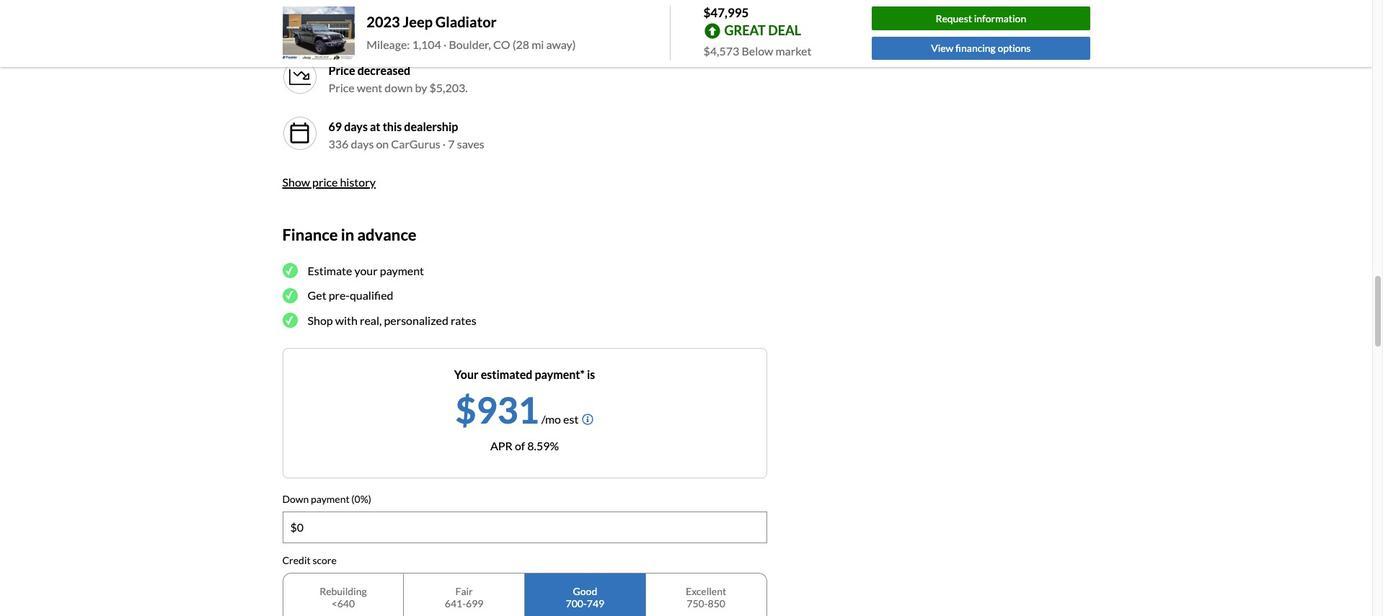 Task type: describe. For each thing, give the bounding box(es) containing it.
2 price from the top
[[329, 81, 355, 95]]

good 700-749
[[566, 586, 605, 611]]

information
[[975, 12, 1027, 24]]

<640
[[332, 598, 355, 611]]

69
[[329, 120, 342, 134]]

rates
[[451, 314, 477, 327]]

advance
[[358, 225, 417, 245]]

$931
[[456, 389, 539, 432]]

rebuilding <640
[[320, 586, 367, 611]]

price.
[[642, 25, 670, 38]]

may
[[540, 25, 561, 38]]

on
[[329, 25, 344, 38]]

8.59%
[[528, 439, 559, 453]]

market inside selling slowly on the market longer than average. there may be flexibility on price.
[[366, 25, 402, 38]]

69 days at this dealership 336 days on cargurus · 7 saves
[[329, 120, 485, 151]]

below
[[742, 44, 774, 57]]

decreased
[[358, 64, 411, 77]]

request information button
[[872, 7, 1091, 30]]

$4,573
[[704, 44, 740, 57]]

· inside 69 days at this dealership 336 days on cargurus · 7 saves
[[443, 137, 446, 151]]

show price history link
[[282, 175, 376, 189]]

estimate your payment
[[308, 264, 424, 277]]

get
[[308, 289, 327, 302]]

apr of 8.59%
[[491, 439, 559, 453]]

request
[[936, 12, 973, 24]]

average.
[[464, 25, 506, 38]]

by
[[415, 81, 427, 95]]

longer
[[404, 25, 436, 38]]

is
[[587, 368, 596, 382]]

mileage:
[[367, 38, 410, 51]]

· inside 2023 jeep gladiator mileage: 1,104 · boulder, co (28 mi away)
[[444, 38, 447, 51]]

$4,573 below market
[[704, 44, 812, 57]]

$47,995
[[704, 5, 749, 20]]

fair 641-699
[[445, 586, 484, 611]]

there
[[508, 25, 538, 38]]

1 price from the top
[[329, 64, 355, 77]]

/mo
[[542, 413, 561, 426]]

slowly
[[365, 7, 398, 21]]

selling
[[329, 7, 363, 21]]

on inside selling slowly on the market longer than average. there may be flexibility on price.
[[627, 25, 640, 38]]

$5,203.
[[430, 81, 468, 95]]

great
[[725, 22, 766, 38]]

financing
[[956, 42, 996, 54]]

dealership
[[404, 120, 458, 134]]

options
[[998, 42, 1031, 54]]

price decreased image
[[288, 66, 311, 89]]

away)
[[547, 38, 576, 51]]

7
[[448, 137, 455, 151]]

850
[[708, 598, 726, 611]]

history
[[340, 175, 376, 189]]

jeep
[[403, 13, 433, 31]]

boulder,
[[449, 38, 491, 51]]

apr
[[491, 439, 513, 453]]

great deal
[[725, 22, 802, 38]]

estimated
[[481, 368, 533, 382]]

69 days at this dealership image
[[282, 116, 317, 151]]

your estimated payment* is
[[454, 368, 596, 382]]

price decreased price went down by $5,203.
[[329, 64, 468, 95]]

1 horizontal spatial market
[[776, 44, 812, 57]]

1 vertical spatial days
[[351, 137, 374, 151]]

rebuilding
[[320, 586, 367, 598]]

$931 /mo est
[[456, 389, 579, 432]]

your
[[454, 368, 479, 382]]

(28
[[513, 38, 530, 51]]

699
[[466, 598, 484, 611]]

show price history
[[282, 175, 376, 189]]

700-
[[566, 598, 587, 611]]



Task type: vqa. For each thing, say whether or not it's contained in the screenshot.
the 69 days at this dealership 336 days on CarGurus · 7 saves
yes



Task type: locate. For each thing, give the bounding box(es) containing it.
1 vertical spatial market
[[776, 44, 812, 57]]

info circle image
[[583, 414, 594, 426]]

2023
[[367, 13, 400, 31]]

gladiator
[[436, 13, 497, 31]]

credit
[[282, 555, 311, 567]]

this
[[383, 120, 402, 134]]

0 vertical spatial market
[[366, 25, 402, 38]]

on inside 69 days at this dealership 336 days on cargurus · 7 saves
[[376, 137, 389, 151]]

show
[[282, 175, 310, 189]]

price decreased image
[[282, 60, 317, 95]]

·
[[444, 38, 447, 51], [443, 137, 446, 151]]

days down at
[[351, 137, 374, 151]]

1 horizontal spatial payment
[[380, 264, 424, 277]]

get pre-qualified
[[308, 289, 394, 302]]

days left at
[[344, 120, 368, 134]]

750-
[[687, 598, 708, 611]]

Down payment (0%) text field
[[283, 513, 767, 543]]

69 days at this dealership image
[[288, 122, 311, 145]]

shop with real, personalized rates
[[308, 314, 477, 327]]

1 vertical spatial on
[[376, 137, 389, 151]]

qualified
[[350, 289, 394, 302]]

the
[[347, 25, 363, 38]]

personalized
[[384, 314, 449, 327]]

market down deal
[[776, 44, 812, 57]]

fair
[[456, 586, 473, 598]]

cargurus
[[391, 137, 441, 151]]

at
[[370, 120, 381, 134]]

641-
[[445, 598, 466, 611]]

down
[[385, 81, 413, 95]]

view financing options button
[[872, 37, 1091, 60]]

view financing options
[[932, 42, 1031, 54]]

payment left the '(0%)'
[[311, 494, 350, 506]]

price left went
[[329, 81, 355, 95]]

2023 jeep gladiator mileage: 1,104 · boulder, co (28 mi away)
[[367, 13, 576, 51]]

payment right your
[[380, 264, 424, 277]]

your
[[355, 264, 378, 277]]

than
[[438, 25, 461, 38]]

request information
[[936, 12, 1027, 24]]

payment*
[[535, 368, 585, 382]]

1,104
[[412, 38, 442, 51]]

saves
[[457, 137, 485, 151]]

score
[[313, 555, 337, 567]]

finance
[[282, 225, 338, 245]]

market down "slowly"
[[366, 25, 402, 38]]

749
[[587, 598, 605, 611]]

good
[[573, 586, 598, 598]]

0 vertical spatial price
[[329, 64, 355, 77]]

0 vertical spatial payment
[[380, 264, 424, 277]]

down payment (0%)
[[282, 494, 372, 506]]

finance in advance
[[282, 225, 417, 245]]

selling slowly image
[[282, 4, 317, 38], [288, 10, 311, 33]]

excellent
[[686, 586, 727, 598]]

deal
[[769, 22, 802, 38]]

price
[[329, 64, 355, 77], [329, 81, 355, 95]]

mi
[[532, 38, 544, 51]]

price
[[313, 175, 338, 189]]

0 vertical spatial ·
[[444, 38, 447, 51]]

on down at
[[376, 137, 389, 151]]

estimate
[[308, 264, 352, 277]]

selling slowly on the market longer than average. there may be flexibility on price.
[[329, 7, 670, 38]]

credit score
[[282, 555, 337, 567]]

co
[[493, 38, 511, 51]]

2023 jeep gladiator image
[[282, 6, 355, 61]]

· right 1,104
[[444, 38, 447, 51]]

real,
[[360, 314, 382, 327]]

down
[[282, 494, 309, 506]]

· left 7
[[443, 137, 446, 151]]

price down on
[[329, 64, 355, 77]]

1 vertical spatial price
[[329, 81, 355, 95]]

1 vertical spatial payment
[[311, 494, 350, 506]]

payment
[[380, 264, 424, 277], [311, 494, 350, 506]]

on
[[627, 25, 640, 38], [376, 137, 389, 151]]

flexibility
[[578, 25, 625, 38]]

excellent 750-850
[[686, 586, 727, 611]]

in
[[341, 225, 355, 245]]

1 vertical spatial ·
[[443, 137, 446, 151]]

shop
[[308, 314, 333, 327]]

0 vertical spatial on
[[627, 25, 640, 38]]

0 horizontal spatial on
[[376, 137, 389, 151]]

of
[[515, 439, 525, 453]]

view
[[932, 42, 954, 54]]

days
[[344, 120, 368, 134], [351, 137, 374, 151]]

went
[[357, 81, 383, 95]]

0 horizontal spatial payment
[[311, 494, 350, 506]]

pre-
[[329, 289, 350, 302]]

est
[[564, 413, 579, 426]]

on left price.
[[627, 25, 640, 38]]

0 vertical spatial days
[[344, 120, 368, 134]]

1 horizontal spatial on
[[627, 25, 640, 38]]

336
[[329, 137, 349, 151]]

be
[[564, 25, 576, 38]]

0 horizontal spatial market
[[366, 25, 402, 38]]

(0%)
[[352, 494, 372, 506]]



